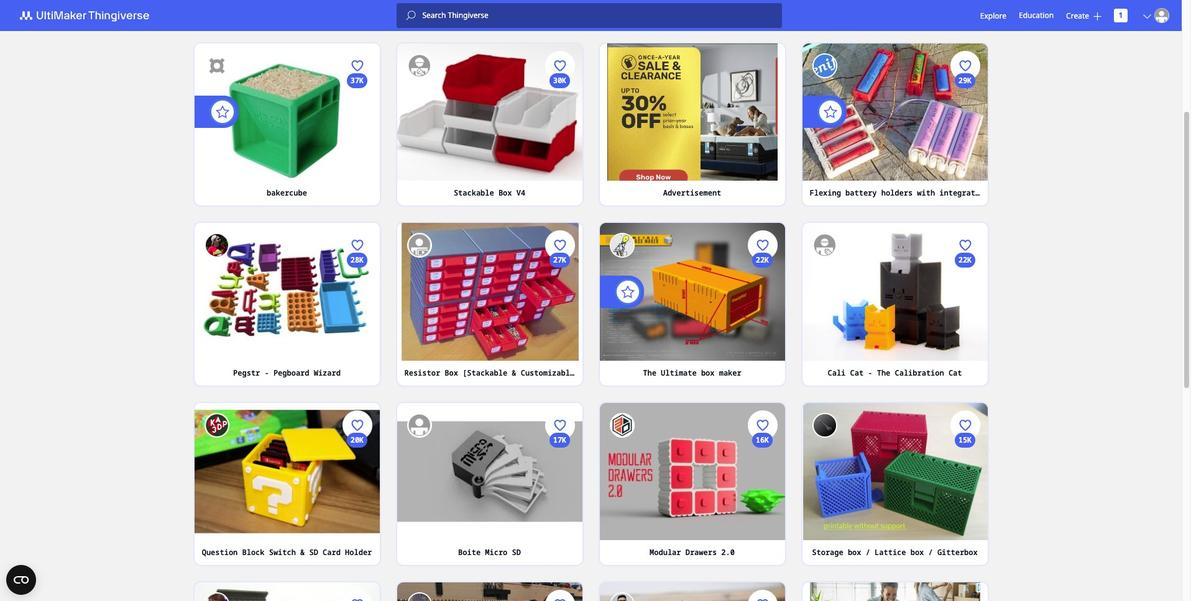Task type: locate. For each thing, give the bounding box(es) containing it.
box left maker
[[701, 368, 715, 379]]

modular
[[650, 548, 681, 559]]

1 cat from the left
[[850, 368, 864, 379]]

1 horizontal spatial sd
[[512, 548, 521, 559]]

- right pegstr
[[265, 368, 269, 379]]

0 horizontal spatial cat
[[850, 368, 864, 379]]

plusicon image
[[1094, 12, 1102, 20]]

1 vertical spatial 38k
[[553, 298, 567, 308]]

the
[[643, 368, 657, 379], [877, 368, 891, 379]]

364
[[756, 341, 769, 351]]

the left the calibration
[[877, 368, 891, 379]]

1 horizontal spatial advertisement element
[[810, 583, 997, 602]]

1 horizontal spatial 20k
[[959, 478, 972, 488]]

17k
[[553, 435, 567, 446]]

34k up 364
[[756, 298, 769, 308]]

27k
[[553, 255, 567, 266]]

38k up 441
[[959, 118, 972, 128]]

box
[[496, 8, 510, 18], [499, 188, 512, 198], [445, 368, 458, 379]]

0 horizontal spatial 34k
[[756, 298, 769, 308]]

28k up the 49k
[[351, 255, 364, 266]]

34k for 364
[[756, 298, 769, 308]]

0 vertical spatial 20k
[[351, 435, 364, 446]]

sd left card at left
[[309, 548, 318, 559]]

thumbnail representing storage box / lattice box / gitterbox image
[[803, 403, 988, 541]]

integrated
[[940, 188, 985, 198]]

/ left gitterbox
[[929, 548, 933, 559]]

1 horizontal spatial 38k
[[959, 118, 972, 128]]

441
[[959, 161, 972, 171]]

1 horizontal spatial -
[[868, 368, 873, 379]]

thumbnail representing boite micro sd image
[[397, 403, 582, 541]]

search control image
[[406, 11, 416, 21]]

the ultimate box maker
[[643, 368, 742, 379]]

/
[[866, 548, 871, 559], [929, 548, 933, 559]]

0 horizontal spatial the
[[643, 368, 657, 379]]

1 horizontal spatial 34k
[[959, 298, 972, 308]]

thumbnail representing resistor box [stackable & customizable] image
[[397, 223, 582, 361]]

box
[[701, 368, 715, 379], [848, 548, 862, 559], [911, 548, 924, 559]]

1 vertical spatial 20k
[[959, 478, 972, 488]]

[stackable
[[463, 368, 508, 379]]

avatar image for 113
[[204, 413, 229, 438]]

thumbnail representing flexing battery holders with integrated spring image
[[803, 43, 988, 181]]

flexing
[[810, 188, 841, 198]]

113
[[351, 521, 364, 531]]

0 vertical spatial advertisement element
[[607, 43, 794, 199]]

avatar image for 291
[[812, 413, 837, 438]]

1 advertisement from the top
[[663, 8, 722, 18]]

2 advertisement from the top
[[663, 188, 722, 198]]

0 horizontal spatial 38k
[[553, 298, 567, 308]]

2 28k from the top
[[351, 478, 364, 488]]

279
[[959, 341, 972, 351]]

avatar image for 441
[[812, 53, 837, 78]]

stackable box v4 link
[[397, 181, 582, 206]]

28k
[[351, 255, 364, 266], [351, 478, 364, 488]]

22k
[[756, 255, 769, 266], [959, 255, 972, 266], [553, 478, 567, 488]]

0 horizontal spatial /
[[866, 548, 871, 559]]

explore
[[981, 10, 1007, 21]]

1 horizontal spatial /
[[929, 548, 933, 559]]

2 the from the left
[[877, 368, 891, 379]]

1 horizontal spatial box
[[848, 548, 862, 559]]

boite micro sd link
[[397, 541, 582, 566]]

advertisement
[[663, 8, 722, 18], [663, 188, 722, 198]]

with
[[917, 188, 935, 198]]

16k
[[756, 435, 769, 446]]

resistor box [stackable & customizable] link
[[397, 361, 582, 386]]

thumbnail representing pegstr - pegboard wizard image
[[194, 223, 380, 361]]

flexing battery holders with integrated spring link
[[803, 181, 1016, 206]]

modular drawers 2.0 link
[[600, 541, 785, 566]]

cat
[[850, 368, 864, 379], [949, 368, 962, 379]]

-
[[265, 368, 269, 379], [868, 368, 873, 379]]

0 horizontal spatial -
[[265, 368, 269, 379]]

2 34k from the left
[[959, 298, 972, 308]]

box right resistor
[[445, 368, 458, 379]]

avatar image
[[1155, 8, 1170, 23], [204, 53, 229, 78], [407, 53, 432, 78], [812, 53, 837, 78], [204, 233, 229, 258], [407, 233, 432, 258], [610, 233, 635, 258], [812, 233, 837, 258], [204, 413, 229, 438], [407, 413, 432, 438], [610, 413, 635, 438], [812, 413, 837, 438]]

0 vertical spatial 38k
[[959, 118, 972, 128]]

1 - from the left
[[265, 368, 269, 379]]

0 horizontal spatial &
[[300, 548, 305, 559]]

0 horizontal spatial sd
[[309, 548, 318, 559]]

29k
[[959, 75, 972, 86]]

& right [stackable
[[512, 368, 516, 379]]

1 34k from the left
[[756, 298, 769, 308]]

the left ultimate
[[643, 368, 657, 379]]

0 horizontal spatial advertisement element
[[607, 43, 794, 199]]

2 horizontal spatial 22k
[[959, 255, 972, 266]]

0 vertical spatial &
[[512, 368, 516, 379]]

& right switch
[[300, 548, 305, 559]]

38k for 27k
[[553, 298, 567, 308]]

1 / from the left
[[866, 548, 871, 559]]

battery
[[846, 188, 877, 198]]

2 vertical spatial box
[[445, 368, 458, 379]]

38k down 27k
[[553, 298, 567, 308]]

1 vertical spatial &
[[300, 548, 305, 559]]

question block switch & sd card holder
[[202, 548, 372, 559]]

- right cali
[[868, 368, 873, 379]]

explore button
[[981, 10, 1007, 21]]

avatar image for 159
[[610, 413, 635, 438]]

22k for 279
[[959, 255, 972, 266]]

sd right micro
[[512, 548, 521, 559]]

education
[[1019, 10, 1054, 21]]

box right storage at the right bottom
[[848, 548, 862, 559]]

cat right cali
[[850, 368, 864, 379]]

0 vertical spatial 28k
[[351, 255, 364, 266]]

avatar image for 364
[[610, 233, 635, 258]]

38k for 29k
[[959, 118, 972, 128]]

1 vertical spatial 28k
[[351, 478, 364, 488]]

34k up "279"
[[959, 298, 972, 308]]

holder
[[345, 548, 372, 559]]

pegstr - pegboard wizard
[[233, 368, 341, 379]]

34k for 279
[[959, 298, 972, 308]]

/ left lattice
[[866, 548, 871, 559]]

38k
[[959, 118, 972, 128], [553, 298, 567, 308]]

box left v4 at top left
[[499, 188, 512, 198]]

1 horizontal spatial &
[[512, 368, 516, 379]]

0 vertical spatial advertisement
[[663, 8, 722, 18]]

thumbnail representing various size stackable resistor storage box image
[[397, 583, 582, 602]]

box right lattice
[[911, 548, 924, 559]]

1 horizontal spatial cat
[[949, 368, 962, 379]]

sd
[[309, 548, 318, 559], [512, 548, 521, 559]]

1 horizontal spatial 22k
[[756, 255, 769, 266]]

0 vertical spatial box
[[496, 8, 510, 18]]

79
[[556, 521, 564, 531]]

advertisement element
[[607, 43, 794, 199], [810, 583, 997, 602]]

1 vertical spatial advertisement
[[663, 188, 722, 198]]

Search Thingiverse text field
[[416, 11, 783, 21]]

1 sd from the left
[[309, 548, 318, 559]]

49k
[[351, 298, 364, 308]]

318
[[553, 341, 567, 351]]

modular drawers 2.0
[[650, 548, 735, 559]]

storage box / lattice box / gitterbox link
[[803, 541, 988, 566]]

1 vertical spatial box
[[499, 188, 512, 198]]

box right venus
[[496, 8, 510, 18]]

open widget image
[[6, 566, 36, 596]]

stackable box v4
[[454, 188, 526, 198]]

20k
[[351, 435, 364, 446], [959, 478, 972, 488]]

spring
[[989, 188, 1016, 198]]

venus box link
[[397, 1, 582, 26]]

wizard
[[314, 368, 341, 379]]

thumbnail representing cali cat - the calibration cat image
[[803, 223, 988, 361]]

bakercube
[[267, 188, 307, 198]]

1 horizontal spatial the
[[877, 368, 891, 379]]

cali
[[828, 368, 846, 379]]

&
[[512, 368, 516, 379], [300, 548, 305, 559]]

28k up 113
[[351, 478, 364, 488]]

cali cat - the calibration cat
[[828, 368, 962, 379]]

34k
[[756, 298, 769, 308], [959, 298, 972, 308]]

box for stackable
[[499, 188, 512, 198]]

cali cat - the calibration cat link
[[803, 361, 988, 386]]

cat down "279"
[[949, 368, 962, 379]]

resistor
[[405, 368, 440, 379]]

venus
[[470, 8, 492, 18]]



Task type: vqa. For each thing, say whether or not it's contained in the screenshot.


Task type: describe. For each thing, give the bounding box(es) containing it.
& for sd
[[300, 548, 305, 559]]

gitterbox
[[938, 548, 978, 559]]

& for customizable]
[[512, 368, 516, 379]]

0 horizontal spatial box
[[701, 368, 715, 379]]

block
[[242, 548, 265, 559]]

storage
[[812, 548, 844, 559]]

venus box
[[470, 8, 510, 18]]

avatar image for 79
[[407, 413, 432, 438]]

stackable
[[454, 188, 494, 198]]

thumbnail representing mario bros planter - single/dual extrusion minimal planter image
[[600, 583, 785, 602]]

customizable]
[[521, 368, 579, 379]]

1
[[1119, 10, 1123, 21]]

box for resistor
[[445, 368, 458, 379]]

holders
[[882, 188, 913, 198]]

2.0
[[722, 548, 735, 559]]

thumbnail representing the tudor rose box (with secret lock) image
[[194, 583, 380, 602]]

create button
[[1067, 10, 1102, 21]]

the ultimate box maker link
[[600, 361, 785, 386]]

1 the from the left
[[643, 368, 657, 379]]

thumbnail representing the ultimate box maker image
[[600, 223, 785, 361]]

avatar image for 318
[[407, 233, 432, 258]]

switch
[[269, 548, 296, 559]]

flexing battery holders with integrated spring
[[810, 188, 1016, 198]]

question
[[202, 548, 238, 559]]

v4
[[517, 188, 526, 198]]

maker
[[719, 368, 742, 379]]

22k for 364
[[756, 255, 769, 266]]

thumbnail representing bakercube image
[[194, 43, 380, 181]]

avatar image for 92
[[407, 53, 432, 78]]

box for venus
[[496, 8, 510, 18]]

ultimate
[[661, 368, 697, 379]]

291
[[959, 521, 972, 531]]

2 sd from the left
[[512, 548, 521, 559]]

1 28k from the top
[[351, 255, 364, 266]]

2 / from the left
[[929, 548, 933, 559]]

micro
[[485, 548, 508, 559]]

1 vertical spatial advertisement element
[[810, 583, 997, 602]]

storage box / lattice box / gitterbox
[[812, 548, 978, 559]]

pegstr - pegboard wizard link
[[194, 361, 380, 386]]

calibration
[[895, 368, 944, 379]]

thumbnail representing modular drawers 2.0 image
[[600, 403, 785, 541]]

37k
[[351, 75, 364, 86]]

thumbnail representing stackable box v4 image
[[397, 43, 582, 181]]

2 cat from the left
[[949, 368, 962, 379]]

44k
[[553, 118, 567, 128]]

boite micro sd
[[458, 548, 521, 559]]

question block switch & sd card holder link
[[194, 541, 380, 566]]

resistor box [stackable & customizable]
[[405, 368, 579, 379]]

create
[[1067, 10, 1089, 21]]

0 horizontal spatial 22k
[[553, 478, 567, 488]]

92
[[556, 161, 564, 171]]

23k
[[756, 478, 769, 488]]

2 - from the left
[[868, 368, 873, 379]]

bakercube link
[[194, 181, 380, 206]]

pegstr
[[233, 368, 260, 379]]

159
[[756, 521, 769, 531]]

makerbot logo image
[[12, 8, 164, 23]]

0 horizontal spatial 20k
[[351, 435, 364, 446]]

boite
[[458, 548, 481, 559]]

30k
[[553, 75, 567, 86]]

card
[[323, 548, 341, 559]]

15k
[[959, 435, 972, 446]]

pegboard
[[274, 368, 309, 379]]

lattice
[[875, 548, 906, 559]]

2 horizontal spatial box
[[911, 548, 924, 559]]

1 link
[[1114, 9, 1128, 22]]

avatar image for 279
[[812, 233, 837, 258]]

education link
[[1019, 9, 1054, 22]]

thumbnail representing question block switch & sd card holder image
[[194, 403, 380, 541]]

drawers
[[686, 548, 717, 559]]



